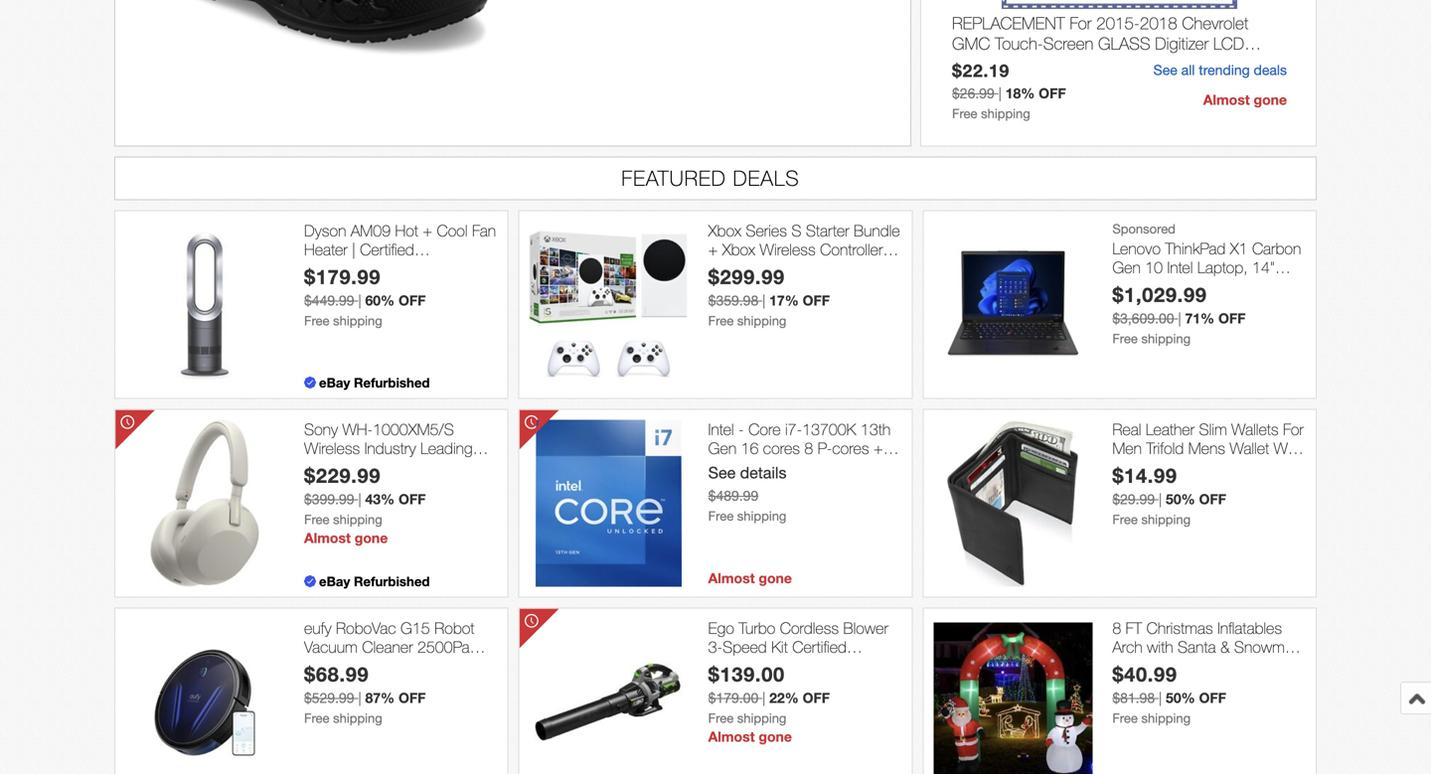 Task type: locate. For each thing, give the bounding box(es) containing it.
2015-
[[1096, 13, 1140, 33]]

robot up 2500pa
[[434, 618, 475, 637]]

blow
[[1112, 657, 1145, 676]]

| inside $139.00 $179.00 | 22% off free shipping almost gone
[[762, 690, 765, 706]]

free for $139.00
[[708, 711, 734, 726]]

30m
[[764, 458, 795, 477]]

shipping inside $179.99 $449.99 | 60% off free shipping
[[333, 313, 382, 329]]

0 vertical spatial gen
[[1112, 258, 1141, 277]]

+ up "$299.99"
[[708, 240, 718, 259]]

shipping inside $299.99 $359.98 | 17% off free shipping
[[737, 313, 787, 329]]

+ right hot
[[423, 221, 432, 240]]

wallet
[[1230, 439, 1269, 458]]

wallets
[[1231, 420, 1279, 439]]

trending
[[1199, 62, 1250, 78]]

free inside $179.99 $449.99 | 60% off free shipping
[[304, 313, 329, 329]]

shipping down 17%
[[737, 313, 787, 329]]

cores down 16
[[723, 458, 760, 477]]

1 vertical spatial -
[[738, 420, 744, 439]]

gone down "43%"
[[355, 530, 388, 546]]

50% inside $14.99 $29.99 | 50% off free shipping
[[1166, 491, 1195, 508]]

lcd
[[1213, 33, 1244, 53]]

17%
[[769, 292, 799, 309]]

off inside $299.99 $359.98 | 17% off free shipping
[[803, 292, 830, 309]]

$139.00 $179.00 | 22% off free shipping almost gone
[[708, 663, 830, 745]]

gone down 22%
[[759, 729, 792, 745]]

$14.99
[[1112, 464, 1177, 488]]

free inside $299.99 $359.98 | 17% off free shipping
[[708, 313, 734, 329]]

0 horizontal spatial +
[[423, 221, 432, 240]]

see for all
[[1153, 62, 1177, 78]]

1 vertical spatial i7-
[[785, 420, 802, 439]]

p-
[[818, 439, 832, 458]]

off inside "$229.99 $399.99 | 43% off free shipping almost gone"
[[398, 491, 426, 508]]

0 vertical spatial 50%
[[1166, 491, 1195, 508]]

cores up 30m
[[763, 439, 800, 458]]

shipping inside $14.99 $29.99 | 50% off free shipping
[[1141, 512, 1191, 527]]

| left 87%
[[358, 690, 361, 706]]

| left 71%
[[1178, 310, 1181, 327]]

certified down cordless
[[792, 638, 847, 656]]

cordless
[[780, 618, 839, 637]]

$139.00
[[708, 663, 785, 686]]

$449.99
[[304, 292, 354, 309]]

ebay up eufy
[[319, 573, 350, 589]]

off right 22%
[[803, 690, 830, 706]]

intel up e-
[[708, 420, 734, 439]]

0 horizontal spatial for
[[1070, 13, 1092, 33]]

off for $68.99
[[398, 690, 426, 706]]

free for $40.99
[[1112, 711, 1138, 726]]

off inside $26.99 | 18% off free shipping
[[1039, 85, 1066, 101]]

shipping inside $139.00 $179.00 | 22% off free shipping almost gone
[[737, 711, 787, 726]]

8 left p-
[[804, 439, 813, 458]]

see all trending deals
[[1153, 62, 1287, 78]]

1 50% from the top
[[1166, 491, 1195, 508]]

men
[[1112, 439, 1142, 458]]

refurbished inside ego turbo cordless blower 3-speed kit certified refurbished
[[708, 657, 788, 676]]

0 horizontal spatial see
[[708, 464, 736, 482]]

13th
[[861, 420, 891, 439]]

| for $139.00
[[762, 690, 765, 706]]

intel
[[1167, 258, 1193, 277], [708, 420, 734, 439]]

mylink
[[952, 53, 1009, 73]]

free inside $1,029.99 $3,609.00 | 71% off free shipping
[[1112, 331, 1138, 347]]

1 vertical spatial 50%
[[1166, 690, 1195, 706]]

1 horizontal spatial robot
[[708, 259, 748, 278]]

almost down $179.00
[[708, 729, 755, 745]]

8 down 13th
[[887, 439, 896, 458]]

shipping down $3,609.00
[[1141, 331, 1191, 347]]

almost down $399.99
[[304, 530, 351, 546]]

| down am09
[[352, 240, 355, 259]]

1 horizontal spatial for
[[1283, 420, 1304, 439]]

off down the 'vpro®,' in the top of the page
[[1218, 310, 1246, 327]]

| inside $179.99 $449.99 | 60% off free shipping
[[358, 292, 361, 309]]

off right 18%
[[1039, 85, 1066, 101]]

intel up 1270p
[[1167, 258, 1193, 277]]

| for $68.99
[[358, 690, 361, 706]]

off down rfid
[[1199, 491, 1226, 508]]

1 vertical spatial certified
[[792, 638, 847, 656]]

with
[[1147, 638, 1173, 656]]

0 vertical spatial -
[[794, 259, 800, 278]]

free inside $14.99 $29.99 | 50% off free shipping
[[1112, 512, 1138, 527]]

| left 18%
[[998, 85, 1002, 101]]

| inside "$229.99 $399.99 | 43% off free shipping almost gone"
[[358, 491, 361, 508]]

robovac
[[336, 618, 396, 637]]

$68.99 $529.99 | 87% off free shipping
[[304, 663, 426, 726]]

| left 17%
[[762, 292, 765, 309]]

for inside real leather slim wallets for men trifold mens wallet w/ id window rfid blocking
[[1283, 420, 1304, 439]]

navigation
[[410, 657, 479, 676]]

0 vertical spatial ebay refurbished
[[319, 374, 430, 390]]

0 horizontal spatial gen
[[708, 439, 737, 458]]

| inside $68.99 $529.99 | 87% off free shipping
[[358, 690, 361, 706]]

- right white
[[794, 259, 800, 278]]

50% down "window"
[[1166, 491, 1195, 508]]

up
[[1149, 657, 1166, 676]]

1 vertical spatial intel
[[708, 420, 734, 439]]

free down $529.99
[[304, 711, 329, 726]]

1 horizontal spatial see
[[1153, 62, 1177, 78]]

for inside replacement for 2015-2018 chevrolet gmc touch-screen glass digitizer lcd mylink
[[1070, 13, 1092, 33]]

shipping down 60%
[[333, 313, 382, 329]]

shipping down 18%
[[981, 106, 1030, 121]]

free down $29.99
[[1112, 512, 1138, 527]]

free down $26.99
[[952, 106, 977, 121]]

off right 60%
[[398, 292, 426, 309]]

off for $1,029.99
[[1218, 310, 1246, 327]]

ebay up sony
[[319, 374, 350, 390]]

x
[[864, 259, 873, 278]]

i7- right core
[[785, 420, 802, 439]]

controller
[[820, 240, 883, 259]]

$359.98
[[708, 292, 759, 309]]

0 vertical spatial i7-
[[1143, 277, 1160, 296]]

decorations
[[1112, 676, 1191, 695]]

for up screen
[[1070, 13, 1092, 33]]

| inside '$40.99 $81.98 | 50% off free shipping'
[[1159, 690, 1162, 706]]

outdoor
[[1171, 657, 1225, 676]]

0 vertical spatial robot
[[708, 259, 748, 278]]

off for $14.99
[[1199, 491, 1226, 508]]

| for $299.99
[[762, 292, 765, 309]]

0 vertical spatial for
[[1070, 13, 1092, 33]]

22%
[[769, 690, 799, 706]]

shipping down decorations
[[1141, 711, 1191, 726]]

carbon
[[1252, 239, 1301, 258]]

1 horizontal spatial almost gone
[[1203, 91, 1287, 108]]

50% down outdoor
[[1166, 690, 1195, 706]]

1 vertical spatial wireless
[[304, 439, 360, 458]]

$529.99
[[304, 690, 354, 706]]

2 horizontal spatial +
[[874, 439, 883, 458]]

0 horizontal spatial certified
[[360, 240, 414, 259]]

| for $179.99
[[358, 292, 361, 309]]

turbo
[[739, 618, 775, 637]]

| inside $299.99 $359.98 | 17% off free shipping
[[762, 292, 765, 309]]

see details $489.99 free shipping
[[708, 464, 787, 524]]

off inside '$40.99 $81.98 | 50% off free shipping'
[[1199, 690, 1226, 706]]

leading
[[420, 439, 473, 458]]

almost gone down trending
[[1203, 91, 1287, 108]]

0 vertical spatial wireless
[[760, 240, 816, 259]]

see
[[1153, 62, 1177, 78], [708, 464, 736, 482]]

free
[[952, 106, 977, 121], [304, 313, 329, 329], [708, 313, 734, 329], [1112, 331, 1138, 347], [708, 509, 734, 524], [304, 512, 329, 527], [1112, 512, 1138, 527], [304, 711, 329, 726], [708, 711, 734, 726], [1112, 711, 1138, 726]]

rfid
[[1189, 458, 1220, 477]]

shipping inside $1,029.99 $3,609.00 | 71% off free shipping
[[1141, 331, 1191, 347]]

wireless down s
[[760, 240, 816, 259]]

s
[[791, 221, 801, 240]]

almost gone for intel - core i7-13700k 13th gen 16 cores 8 p-cores + 8 e-cores 30m cache, 3.4...
[[708, 570, 792, 586]]

free down $179.00
[[708, 711, 734, 726]]

heater
[[304, 240, 348, 259]]

wireless up noise
[[304, 439, 360, 458]]

| left 22%
[[762, 690, 765, 706]]

$26.99
[[952, 85, 995, 101]]

0 horizontal spatial -
[[738, 420, 744, 439]]

gen up ips,
[[1112, 258, 1141, 277]]

inflatables
[[1217, 618, 1282, 637]]

1 vertical spatial robot
[[434, 618, 475, 637]]

sony
[[304, 420, 338, 439]]

i7- inside intel - core i7-13700k 13th gen 16 cores 8 p-cores + 8 e-cores 30m cache, 3.4...
[[785, 420, 802, 439]]

| right the $81.98
[[1159, 690, 1162, 706]]

87%
[[365, 690, 395, 706]]

certified
[[360, 240, 414, 259], [792, 638, 847, 656]]

headphones
[[304, 477, 390, 496]]

for
[[1070, 13, 1092, 33], [1283, 420, 1304, 439]]

shipping inside '$40.99 $81.98 | 50% off free shipping'
[[1141, 711, 1191, 726]]

8 ft christmas inflatables arch with santa & snowman blow up outdoor decorations
[[1112, 618, 1301, 695]]

0 vertical spatial almost gone
[[1203, 91, 1287, 108]]

1 horizontal spatial i7-
[[1143, 277, 1160, 296]]

almost up ego
[[708, 570, 755, 586]]

2 50% from the top
[[1166, 690, 1195, 706]]

free down $449.99
[[304, 313, 329, 329]]

0 horizontal spatial almost gone
[[708, 570, 792, 586]]

1 vertical spatial gen
[[708, 439, 737, 458]]

blower
[[843, 618, 888, 637]]

slim
[[1199, 420, 1227, 439]]

free down $359.98
[[708, 313, 734, 329]]

robot inside "eufy robovac g15 robot vacuum cleaner 2500pa smart dynamic navigation sweeper"
[[434, 618, 475, 637]]

free inside "$229.99 $399.99 | 43% off free shipping almost gone"
[[304, 512, 329, 527]]

43%
[[365, 491, 395, 508]]

8 left ft on the right of the page
[[1112, 618, 1121, 637]]

0 horizontal spatial intel
[[708, 420, 734, 439]]

1 vertical spatial almost gone
[[708, 570, 792, 586]]

lenovo
[[1112, 239, 1161, 258]]

free down $399.99
[[304, 512, 329, 527]]

1 horizontal spatial 8
[[887, 439, 896, 458]]

ego turbo cordless blower 3-speed kit certified refurbished link
[[708, 618, 902, 676]]

1 vertical spatial ebay refurbished
[[319, 573, 430, 589]]

50% for $14.99
[[1166, 491, 1195, 508]]

-
[[794, 259, 800, 278], [738, 420, 744, 439]]

off
[[1039, 85, 1066, 101], [398, 292, 426, 309], [803, 292, 830, 309], [1218, 310, 1246, 327], [398, 491, 426, 508], [1199, 491, 1226, 508], [398, 690, 426, 706], [803, 690, 830, 706], [1199, 690, 1226, 706]]

refurbished down heater
[[304, 259, 383, 278]]

+ down 13th
[[874, 439, 883, 458]]

0 horizontal spatial i7-
[[785, 420, 802, 439]]

shipping
[[981, 106, 1030, 121], [333, 313, 382, 329], [737, 313, 787, 329], [1141, 331, 1191, 347], [737, 509, 787, 524], [333, 512, 382, 527], [1141, 512, 1191, 527], [333, 711, 382, 726], [737, 711, 787, 726], [1141, 711, 1191, 726]]

real leather slim wallets for men trifold mens wallet w/ id window rfid blocking link
[[1112, 420, 1306, 477]]

off right 17%
[[803, 292, 830, 309]]

cache,
[[799, 458, 847, 477]]

1 horizontal spatial certified
[[792, 638, 847, 656]]

see up the $489.99
[[708, 464, 736, 482]]

intel - core i7-13700k 13th gen 16 cores 8 p-cores + 8 e-cores 30m cache, 3.4...
[[708, 420, 896, 477]]

2 horizontal spatial 8
[[1112, 618, 1121, 637]]

2500pa
[[417, 638, 470, 656]]

certified down am09
[[360, 240, 414, 259]]

gen up e-
[[708, 439, 737, 458]]

off down outdoor
[[1199, 690, 1226, 706]]

off right "43%"
[[398, 491, 426, 508]]

shipping inside $68.99 $529.99 | 87% off free shipping
[[333, 711, 382, 726]]

shipping down "43%"
[[333, 512, 382, 527]]

snowman
[[1234, 638, 1301, 656]]

for up w/
[[1283, 420, 1304, 439]]

kit
[[771, 638, 788, 656]]

1 horizontal spatial wireless
[[760, 240, 816, 259]]

ebay refurbished up robovac
[[319, 573, 430, 589]]

refurbished down speed in the right bottom of the page
[[708, 657, 788, 676]]

free down the $489.99
[[708, 509, 734, 524]]

+ inside intel - core i7-13700k 13th gen 16 cores 8 p-cores + 8 e-cores 30m cache, 3.4...
[[874, 439, 883, 458]]

$22.19
[[952, 60, 1010, 81]]

noise
[[304, 458, 342, 477]]

| left 60%
[[358, 292, 361, 309]]

50% inside '$40.99 $81.98 | 50% off free shipping'
[[1166, 690, 1195, 706]]

chevrolet
[[1182, 13, 1249, 33]]

ego turbo cordless blower 3-speed kit certified refurbished
[[708, 618, 888, 676]]

- up 16
[[738, 420, 744, 439]]

off inside $179.99 $449.99 | 60% off free shipping
[[398, 292, 426, 309]]

- inside intel - core i7-13700k 13th gen 16 cores 8 p-cores + 8 e-cores 30m cache, 3.4...
[[738, 420, 744, 439]]

0 vertical spatial see
[[1153, 62, 1177, 78]]

1 ebay from the top
[[319, 374, 350, 390]]

x1
[[1230, 239, 1248, 258]]

0 horizontal spatial robot
[[434, 618, 475, 637]]

shipping down the $489.99
[[737, 509, 787, 524]]

almost gone up turbo
[[708, 570, 792, 586]]

see inside the see details $489.99 free shipping
[[708, 464, 736, 482]]

cores up the 3.4...
[[832, 439, 869, 458]]

0 vertical spatial intel
[[1167, 258, 1193, 277]]

1 vertical spatial see
[[708, 464, 736, 482]]

shipping down $29.99
[[1141, 512, 1191, 527]]

details
[[740, 464, 787, 482]]

1 vertical spatial for
[[1283, 420, 1304, 439]]

almost
[[1203, 91, 1250, 108], [304, 530, 351, 546], [708, 570, 755, 586], [708, 729, 755, 745]]

series
[[746, 221, 787, 240]]

i7-
[[1143, 277, 1160, 296], [785, 420, 802, 439]]

intel inside sponsored lenovo thinkpad x1 carbon gen 10 intel laptop, 14" ips,  i7-1270p vpro®, 32gb
[[1167, 258, 1193, 277]]

off inside $1,029.99 $3,609.00 | 71% off free shipping
[[1218, 310, 1246, 327]]

1 horizontal spatial +
[[708, 240, 718, 259]]

free inside '$40.99 $81.98 | 50% off free shipping'
[[1112, 711, 1138, 726]]

free down the $81.98
[[1112, 711, 1138, 726]]

50% for $40.99
[[1166, 690, 1195, 706]]

| right $29.99
[[1159, 491, 1162, 508]]

ebay refurbished up wh-
[[319, 374, 430, 390]]

| inside $26.99 | 18% off free shipping
[[998, 85, 1002, 101]]

$399.99
[[304, 491, 354, 508]]

xbox series s starter bundle + xbox wireless controller robot white - includes x
[[708, 221, 900, 278]]

almost inside "$229.99 $399.99 | 43% off free shipping almost gone"
[[304, 530, 351, 546]]

| for $1,029.99
[[1178, 310, 1181, 327]]

shipping for $68.99
[[333, 711, 382, 726]]

shipping down 22%
[[737, 711, 787, 726]]

1 horizontal spatial intel
[[1167, 258, 1193, 277]]

off inside $14.99 $29.99 | 50% off free shipping
[[1199, 491, 1226, 508]]

refurbished up g15
[[354, 573, 430, 589]]

0 vertical spatial certified
[[360, 240, 414, 259]]

| left "43%"
[[358, 491, 361, 508]]

free inside $139.00 $179.00 | 22% off free shipping almost gone
[[708, 711, 734, 726]]

shipping down 87%
[[333, 711, 382, 726]]

| inside $14.99 $29.99 | 50% off free shipping
[[1159, 491, 1162, 508]]

refurbished up 1000xm5/s
[[354, 374, 430, 390]]

off right 87%
[[398, 690, 426, 706]]

i7- down 10
[[1143, 277, 1160, 296]]

g15
[[401, 618, 430, 637]]

1 vertical spatial ebay
[[319, 573, 350, 589]]

0 vertical spatial ebay
[[319, 374, 350, 390]]

1 horizontal spatial gen
[[1112, 258, 1141, 277]]

| inside $1,029.99 $3,609.00 | 71% off free shipping
[[1178, 310, 1181, 327]]

shipping inside "$229.99 $399.99 | 43% off free shipping almost gone"
[[333, 512, 382, 527]]

0 horizontal spatial wireless
[[304, 439, 360, 458]]

gone inside $139.00 $179.00 | 22% off free shipping almost gone
[[759, 729, 792, 745]]

off inside $68.99 $529.99 | 87% off free shipping
[[398, 690, 426, 706]]

laptop,
[[1197, 258, 1248, 277]]

$3,609.00
[[1112, 310, 1174, 327]]

see left all
[[1153, 62, 1177, 78]]

1 horizontal spatial -
[[794, 259, 800, 278]]

off for $139.00
[[803, 690, 830, 706]]

free down $3,609.00
[[1112, 331, 1138, 347]]

almost gone for replacement for 2015-2018 chevrolet gmc touch-screen glass digitizer lcd mylink
[[1203, 91, 1287, 108]]

robot up $359.98
[[708, 259, 748, 278]]

off for $299.99
[[803, 292, 830, 309]]

off inside $139.00 $179.00 | 22% off free shipping almost gone
[[803, 690, 830, 706]]

sony wh-1000xm5/s wireless industry leading noise canceling bluetooth headphones
[[304, 420, 479, 496]]

free inside $68.99 $529.99 | 87% off free shipping
[[304, 711, 329, 726]]



Task type: describe. For each thing, give the bounding box(es) containing it.
screen
[[1043, 33, 1093, 53]]

8 inside 8 ft christmas inflatables arch with santa & snowman blow up outdoor decorations
[[1112, 618, 1121, 637]]

eufy robovac g15 robot vacuum cleaner 2500pa smart dynamic navigation sweeper
[[304, 618, 479, 695]]

free inside the see details $489.99 free shipping
[[708, 509, 734, 524]]

gone inside "$229.99 $399.99 | 43% off free shipping almost gone"
[[355, 530, 388, 546]]

id
[[1112, 458, 1126, 477]]

robot inside xbox series s starter bundle + xbox wireless controller robot white - includes x
[[708, 259, 748, 278]]

deals
[[1254, 62, 1287, 78]]

sponsored
[[1112, 221, 1176, 236]]

13700k
[[802, 420, 856, 439]]

ego
[[708, 618, 734, 637]]

off for $179.99
[[398, 292, 426, 309]]

2 ebay from the top
[[319, 573, 350, 589]]

$489.99
[[708, 488, 759, 504]]

$40.99
[[1112, 663, 1177, 686]]

dyson am09 hot + cool fan heater | certified refurbished link
[[304, 221, 498, 278]]

dyson am09 hot + cool fan heater | certified refurbished
[[304, 221, 496, 278]]

sony wh-1000xm5/s wireless industry leading noise canceling bluetooth headphones link
[[304, 420, 498, 496]]

free for $1,029.99
[[1112, 331, 1138, 347]]

free for $229.99
[[304, 512, 329, 527]]

i7- inside sponsored lenovo thinkpad x1 carbon gen 10 intel laptop, 14" ips,  i7-1270p vpro®, 32gb
[[1143, 277, 1160, 296]]

shipping inside $26.99 | 18% off free shipping
[[981, 106, 1030, 121]]

gen inside sponsored lenovo thinkpad x1 carbon gen 10 intel laptop, 14" ips,  i7-1270p vpro®, 32gb
[[1112, 258, 1141, 277]]

sponsored lenovo thinkpad x1 carbon gen 10 intel laptop, 14" ips,  i7-1270p vpro®, 32gb
[[1112, 221, 1301, 296]]

canceling
[[346, 458, 412, 477]]

$229.99
[[304, 464, 381, 488]]

refurbished inside dyson am09 hot + cool fan heater | certified refurbished
[[304, 259, 383, 278]]

$1,029.99
[[1112, 283, 1207, 307]]

$1,029.99 $3,609.00 | 71% off free shipping
[[1112, 283, 1246, 347]]

mens
[[1188, 439, 1225, 458]]

core
[[748, 420, 781, 439]]

shipping for $179.99
[[333, 313, 382, 329]]

see for details
[[708, 464, 736, 482]]

eufy robovac g15 robot vacuum cleaner 2500pa smart dynamic navigation sweeper link
[[304, 618, 498, 695]]

$299.99
[[708, 265, 785, 289]]

real leather slim wallets for men trifold mens wallet w/ id window rfid blocking
[[1112, 420, 1304, 477]]

replacement for 2015-2018 chevrolet gmc touch-screen glass digitizer lcd mylink
[[952, 13, 1249, 73]]

free for $299.99
[[708, 313, 734, 329]]

almost down trending
[[1203, 91, 1250, 108]]

see all trending deals link
[[1153, 62, 1287, 79]]

christmas
[[1146, 618, 1213, 637]]

gen inside intel - core i7-13700k 13th gen 16 cores 8 p-cores + 8 e-cores 30m cache, 3.4...
[[708, 439, 737, 458]]

- inside xbox series s starter bundle + xbox wireless controller robot white - includes x
[[794, 259, 800, 278]]

18%
[[1005, 85, 1035, 101]]

2 ebay refurbished from the top
[[319, 573, 430, 589]]

$179.00
[[708, 690, 759, 706]]

hot
[[395, 221, 418, 240]]

| inside dyson am09 hot + cool fan heater | certified refurbished
[[352, 240, 355, 259]]

| for $40.99
[[1159, 690, 1162, 706]]

speed
[[723, 638, 767, 656]]

shipping for $229.99
[[333, 512, 382, 527]]

almost inside $139.00 $179.00 | 22% off free shipping almost gone
[[708, 729, 755, 745]]

thinkpad
[[1165, 239, 1226, 258]]

glass
[[1098, 33, 1150, 53]]

+ inside dyson am09 hot + cool fan heater | certified refurbished
[[423, 221, 432, 240]]

$179.99 $449.99 | 60% off free shipping
[[304, 265, 426, 329]]

free for $68.99
[[304, 711, 329, 726]]

gone down deals
[[1254, 91, 1287, 108]]

w/
[[1274, 439, 1293, 458]]

free for $14.99
[[1112, 512, 1138, 527]]

xbox series s starter bundle + xbox wireless controller robot white - includes x link
[[708, 221, 902, 278]]

touch-
[[995, 33, 1043, 53]]

1 ebay refurbished from the top
[[319, 374, 430, 390]]

8 ft christmas inflatables arch with santa & snowman blow up outdoor decorations link
[[1112, 618, 1306, 695]]

| for $14.99
[[1159, 491, 1162, 508]]

2 horizontal spatial cores
[[832, 439, 869, 458]]

intel inside intel - core i7-13700k 13th gen 16 cores 8 p-cores + 8 e-cores 30m cache, 3.4...
[[708, 420, 734, 439]]

certified inside ego turbo cordless blower 3-speed kit certified refurbished
[[792, 638, 847, 656]]

free for $179.99
[[304, 313, 329, 329]]

dynamic
[[348, 657, 406, 676]]

featured deals
[[622, 165, 800, 190]]

featured
[[622, 165, 726, 190]]

digitizer
[[1155, 33, 1209, 53]]

xbox up "$299.99"
[[722, 240, 755, 259]]

gmc
[[952, 33, 990, 53]]

leather
[[1146, 420, 1195, 439]]

shipping for $14.99
[[1141, 512, 1191, 527]]

santa
[[1178, 638, 1216, 656]]

replacement for 2015-2018 chevrolet gmc touch-screen glass digitizer lcd mylink link
[[952, 13, 1287, 73]]

window
[[1130, 458, 1184, 477]]

cool
[[437, 221, 468, 240]]

shipping for $139.00
[[737, 711, 787, 726]]

shipping inside the see details $489.99 free shipping
[[737, 509, 787, 524]]

1270p
[[1160, 277, 1205, 296]]

0 horizontal spatial cores
[[723, 458, 760, 477]]

xbox left the series
[[708, 221, 741, 240]]

off for $229.99
[[398, 491, 426, 508]]

arch
[[1112, 638, 1143, 656]]

10
[[1145, 258, 1163, 277]]

certified inside dyson am09 hot + cool fan heater | certified refurbished
[[360, 240, 414, 259]]

wireless inside xbox series s starter bundle + xbox wireless controller robot white - includes x
[[760, 240, 816, 259]]

wh-
[[342, 420, 373, 439]]

1 horizontal spatial cores
[[763, 439, 800, 458]]

starter
[[806, 221, 849, 240]]

shipping for $1,029.99
[[1141, 331, 1191, 347]]

shipping for $40.99
[[1141, 711, 1191, 726]]

dyson
[[304, 221, 346, 240]]

$26.99 | 18% off free shipping
[[952, 85, 1066, 121]]

am09
[[351, 221, 391, 240]]

60%
[[365, 292, 395, 309]]

$179.99
[[304, 265, 381, 289]]

off for $40.99
[[1199, 690, 1226, 706]]

16
[[741, 439, 759, 458]]

bluetooth
[[417, 458, 479, 477]]

0 horizontal spatial 8
[[804, 439, 813, 458]]

white
[[753, 259, 790, 278]]

real
[[1112, 420, 1141, 439]]

smart
[[304, 657, 344, 676]]

see details link
[[708, 464, 787, 482]]

$68.99
[[304, 663, 369, 686]]

lenovo thinkpad x1 carbon gen 10 intel laptop, 14" ips,  i7-1270p vpro®, 32gb link
[[1112, 239, 1306, 296]]

wireless inside sony wh-1000xm5/s wireless industry leading noise canceling bluetooth headphones
[[304, 439, 360, 458]]

$29.99
[[1112, 491, 1155, 508]]

| for $229.99
[[358, 491, 361, 508]]

industry
[[364, 439, 416, 458]]

intel - core i7-13700k 13th gen 16 cores 8 p-cores + 8 e-cores 30m cache, 3.4... link
[[708, 420, 902, 477]]

+ inside xbox series s starter bundle + xbox wireless controller robot white - includes x
[[708, 240, 718, 259]]

free inside $26.99 | 18% off free shipping
[[952, 106, 977, 121]]

gone up turbo
[[759, 570, 792, 586]]

3-
[[708, 638, 723, 656]]

shipping for $299.99
[[737, 313, 787, 329]]

e-
[[708, 458, 723, 477]]

32gb
[[1260, 277, 1300, 296]]

bundle
[[854, 221, 900, 240]]

trifold
[[1146, 439, 1184, 458]]



Task type: vqa. For each thing, say whether or not it's contained in the screenshot.


